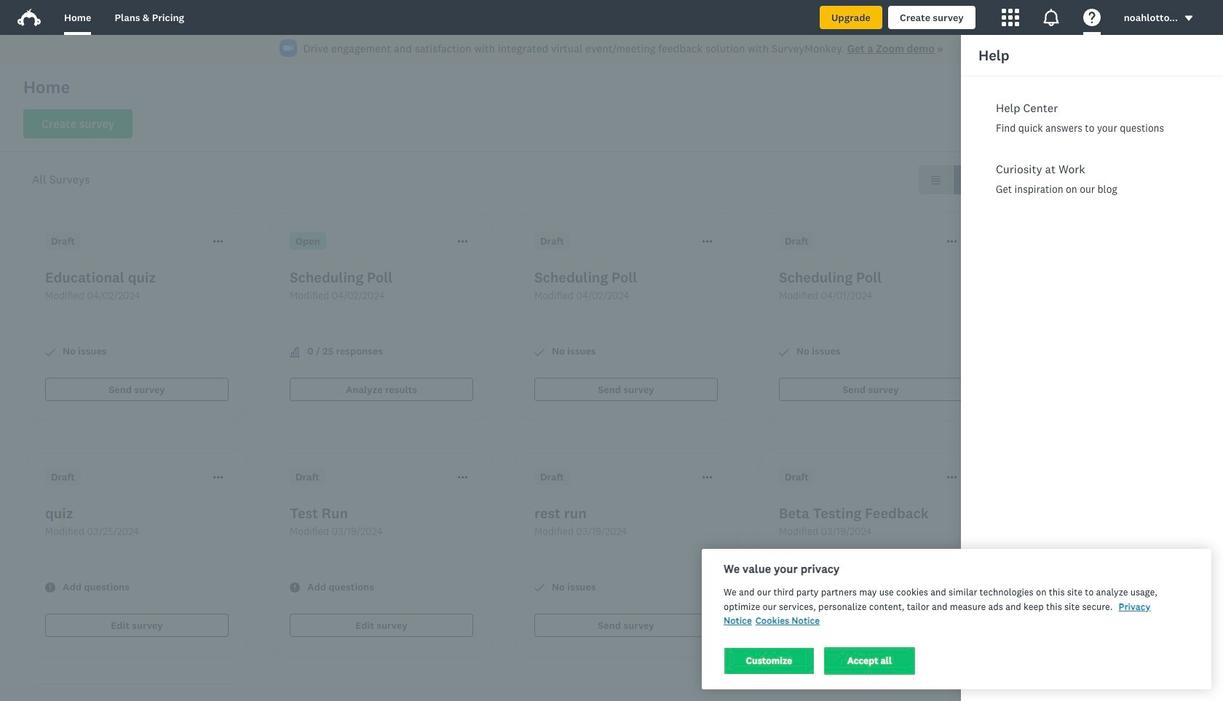 Task type: vqa. For each thing, say whether or not it's contained in the screenshot.
Share Icon
no



Task type: describe. For each thing, give the bounding box(es) containing it.
notification center icon image
[[1043, 9, 1060, 26]]

1 no issues image from the left
[[45, 347, 55, 357]]

warning image
[[290, 583, 300, 593]]

1 brand logo image from the top
[[17, 6, 41, 29]]

2 brand logo image from the top
[[17, 9, 41, 26]]

3 no issues image from the left
[[779, 347, 789, 357]]

no issues image
[[534, 583, 545, 593]]

1 warning image from the left
[[45, 583, 55, 593]]



Task type: locate. For each thing, give the bounding box(es) containing it.
brand logo image
[[17, 6, 41, 29], [17, 9, 41, 26]]

2 horizontal spatial no issues image
[[779, 347, 789, 357]]

warning image
[[45, 583, 55, 593], [779, 583, 789, 593]]

response count image
[[290, 347, 300, 357]]

dialog
[[961, 35, 1223, 701]]

1 horizontal spatial warning image
[[779, 583, 789, 593]]

response count image
[[290, 347, 300, 357]]

group
[[919, 165, 987, 194]]

no issues image
[[45, 347, 55, 357], [534, 347, 545, 357], [779, 347, 789, 357]]

dropdown arrow icon image
[[1184, 13, 1194, 23], [1185, 16, 1193, 21]]

products icon image
[[1002, 9, 1019, 26], [1002, 9, 1019, 26]]

2 warning image from the left
[[779, 583, 789, 593]]

0 horizontal spatial warning image
[[45, 583, 55, 593]]

help icon image
[[1083, 9, 1101, 26]]

2 no issues image from the left
[[534, 347, 545, 357]]

0 horizontal spatial no issues image
[[45, 347, 55, 357]]

search image
[[1006, 119, 1017, 130], [1006, 119, 1017, 130]]

1 horizontal spatial no issues image
[[534, 347, 545, 357]]

max diff icon image
[[1089, 187, 1124, 222]]

Search text field
[[1017, 110, 1163, 139]]



